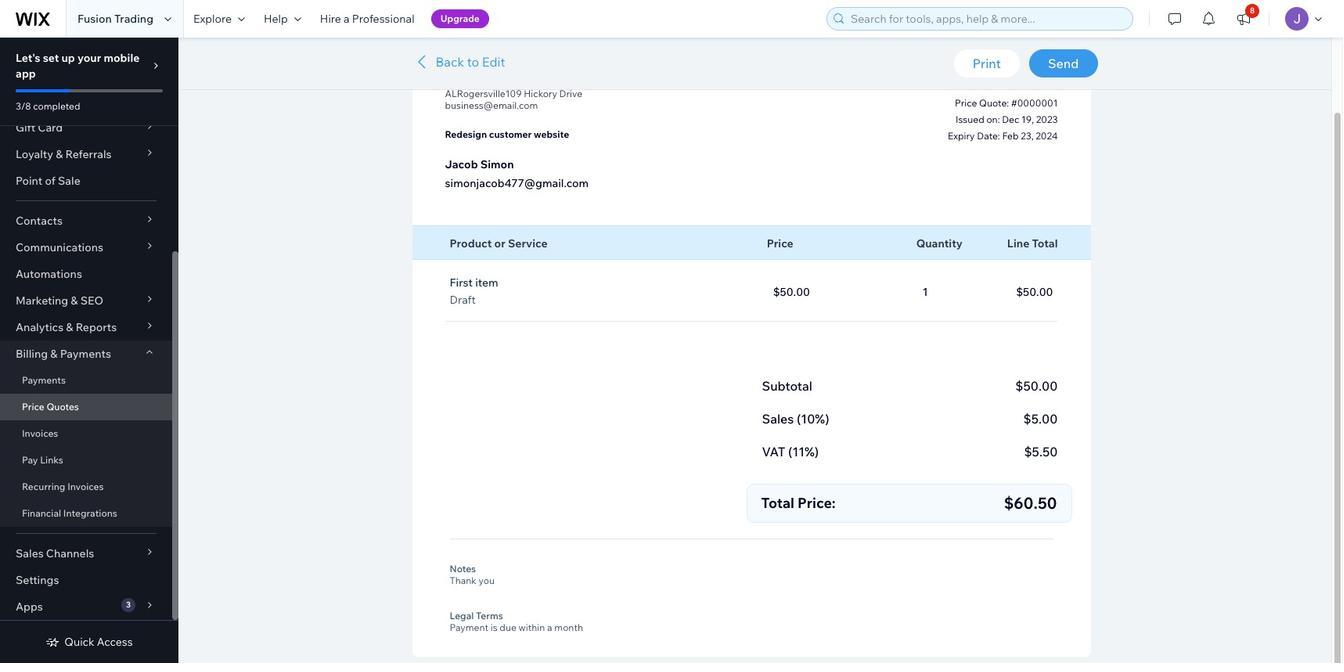 Task type: locate. For each thing, give the bounding box(es) containing it.
1 vertical spatial invoices
[[67, 481, 104, 493]]

fusion up your
[[78, 12, 112, 26]]

quantity
[[917, 236, 963, 251]]

trading up alrogersville109
[[477, 64, 511, 76]]

1 vertical spatial trading
[[477, 64, 511, 76]]

point of sale
[[16, 174, 80, 188]]

& right billing
[[50, 347, 58, 361]]

sales for sales channels
[[16, 547, 44, 561]]

$5.00
[[1024, 411, 1058, 427]]

1 horizontal spatial a
[[547, 622, 553, 634]]

& left seo
[[71, 294, 78, 308]]

Search for tools, apps, help & more... field
[[847, 8, 1128, 30]]

fusion inside fusion trading japan, 〒35652-7808 alrogersville109 hickory drive business@email.com
[[445, 64, 475, 76]]

0 vertical spatial invoices
[[22, 428, 58, 439]]

product or service
[[450, 236, 548, 251]]

draft inside 'first item draft'
[[450, 293, 476, 307]]

0 vertical spatial draft
[[1025, 68, 1048, 78]]

0 vertical spatial price
[[955, 97, 978, 109]]

sales up vat
[[762, 411, 794, 427]]

23,
[[1021, 130, 1034, 142]]

payments up payments link on the left of the page
[[60, 347, 111, 361]]

hire a professional
[[320, 12, 415, 26]]

price inside sidebar element
[[22, 401, 44, 413]]

0 horizontal spatial total
[[762, 494, 795, 512]]

quote:
[[980, 97, 1010, 109]]

invoices down pay links 'link'
[[67, 481, 104, 493]]

quick
[[64, 635, 94, 649]]

1 horizontal spatial sales
[[762, 411, 794, 427]]

sales
[[762, 411, 794, 427], [16, 547, 44, 561]]

payments inside payments link
[[22, 374, 66, 386]]

customer
[[489, 128, 532, 140]]

& inside dropdown button
[[71, 294, 78, 308]]

of
[[45, 174, 56, 188]]

0 horizontal spatial draft
[[450, 293, 476, 307]]

2 vertical spatial price
[[22, 401, 44, 413]]

0 vertical spatial total
[[1032, 236, 1058, 251]]

sales up the settings at the left bottom of the page
[[16, 547, 44, 561]]

trading up mobile
[[114, 12, 153, 26]]

up
[[61, 51, 75, 65]]

(11%)
[[789, 444, 819, 460]]

pay links link
[[0, 447, 172, 474]]

0 vertical spatial trading
[[114, 12, 153, 26]]

0 vertical spatial a
[[344, 12, 350, 26]]

trading inside fusion trading japan, 〒35652-7808 alrogersville109 hickory drive business@email.com
[[477, 64, 511, 76]]

1 horizontal spatial draft
[[1025, 68, 1048, 78]]

0 vertical spatial fusion
[[78, 12, 112, 26]]

set
[[43, 51, 59, 65]]

financial
[[22, 507, 61, 519]]

completed
[[33, 100, 80, 112]]

payments
[[60, 347, 111, 361], [22, 374, 66, 386]]

1 horizontal spatial total
[[1032, 236, 1058, 251]]

0 horizontal spatial trading
[[114, 12, 153, 26]]

quick access
[[64, 635, 133, 649]]

trading
[[114, 12, 153, 26], [477, 64, 511, 76]]

back to edit
[[436, 54, 506, 70]]

price
[[955, 97, 978, 109], [767, 236, 794, 251], [22, 401, 44, 413]]

simon
[[481, 157, 514, 171]]

sales inside dropdown button
[[16, 547, 44, 561]]

invoices up pay links on the left of the page
[[22, 428, 58, 439]]

1 vertical spatial fusion
[[445, 64, 475, 76]]

on:
[[987, 114, 1000, 125]]

legal terms payment is due within a month
[[450, 610, 583, 634]]

links
[[40, 454, 63, 466]]

2 horizontal spatial price
[[955, 97, 978, 109]]

you
[[479, 575, 495, 587]]

price for price
[[767, 236, 794, 251]]

sales for sales (10%)
[[762, 411, 794, 427]]

jacob simon simonjacob477@gmail.com
[[445, 157, 589, 190]]

0 horizontal spatial fusion
[[78, 12, 112, 26]]

1 vertical spatial sales
[[16, 547, 44, 561]]

invoices
[[22, 428, 58, 439], [67, 481, 104, 493]]

hire
[[320, 12, 341, 26]]

1 horizontal spatial fusion
[[445, 64, 475, 76]]

a
[[344, 12, 350, 26], [547, 622, 553, 634]]

0 vertical spatial sales
[[762, 411, 794, 427]]

alrogersville109
[[445, 88, 522, 99]]

payments up "price quotes"
[[22, 374, 66, 386]]

automations link
[[0, 261, 172, 287]]

0 horizontal spatial sales
[[16, 547, 44, 561]]

professional
[[352, 12, 415, 26]]

a right hire
[[344, 12, 350, 26]]

0 vertical spatial payments
[[60, 347, 111, 361]]

first item draft
[[450, 276, 499, 307]]

0 horizontal spatial price
[[22, 401, 44, 413]]

1 horizontal spatial price
[[767, 236, 794, 251]]

0 horizontal spatial invoices
[[22, 428, 58, 439]]

fusion trading japan, 〒35652-7808 alrogersville109 hickory drive business@email.com
[[445, 64, 583, 111]]

settings link
[[0, 567, 172, 594]]

total right "line"
[[1032, 236, 1058, 251]]

1 vertical spatial payments
[[22, 374, 66, 386]]

& inside dropdown button
[[56, 147, 63, 161]]

& right loyalty
[[56, 147, 63, 161]]

to
[[467, 54, 479, 70]]

recurring invoices
[[22, 481, 104, 493]]

8
[[1251, 5, 1256, 16]]

service
[[508, 236, 548, 251]]

referrals
[[65, 147, 112, 161]]

〒35652-
[[477, 76, 516, 88]]

let's set up your mobile app
[[16, 51, 140, 81]]

& left reports
[[66, 320, 73, 334]]

communications
[[16, 240, 103, 255]]

upgrade
[[441, 13, 480, 24]]

fusion up alrogersville109
[[445, 64, 475, 76]]

automations
[[16, 267, 82, 281]]

1 vertical spatial price
[[767, 236, 794, 251]]

gift card button
[[0, 114, 172, 141]]

your
[[78, 51, 101, 65]]

1 horizontal spatial invoices
[[67, 481, 104, 493]]

price inside price quote: #0000001 issued on: dec 19, 2023 expiry date: feb 23, 2024
[[955, 97, 978, 109]]

&
[[56, 147, 63, 161], [71, 294, 78, 308], [66, 320, 73, 334], [50, 347, 58, 361]]

a inside legal terms payment is due within a month
[[547, 622, 553, 634]]

notes thank you
[[450, 563, 495, 587]]

month
[[555, 622, 583, 634]]

1 horizontal spatial trading
[[477, 64, 511, 76]]

1
[[923, 285, 928, 299]]

draft left send
[[1025, 68, 1048, 78]]

draft
[[1025, 68, 1048, 78], [450, 293, 476, 307]]

billing & payments button
[[0, 341, 172, 367]]

billing
[[16, 347, 48, 361]]

contacts
[[16, 214, 63, 228]]

apps
[[16, 600, 43, 614]]

fusion for fusion trading japan, 〒35652-7808 alrogersville109 hickory drive business@email.com
[[445, 64, 475, 76]]

price for price quotes
[[22, 401, 44, 413]]

trading for fusion trading
[[114, 12, 153, 26]]

& for billing
[[50, 347, 58, 361]]

mobile
[[104, 51, 140, 65]]

1 vertical spatial draft
[[450, 293, 476, 307]]

invoices link
[[0, 421, 172, 447]]

trading for fusion trading japan, 〒35652-7808 alrogersville109 hickory drive business@email.com
[[477, 64, 511, 76]]

draft down first at the left of page
[[450, 293, 476, 307]]

total left the price:
[[762, 494, 795, 512]]

fusion trading
[[78, 12, 153, 26]]

1 vertical spatial a
[[547, 622, 553, 634]]

3/8 completed
[[16, 100, 80, 112]]

date:
[[977, 130, 1001, 142]]

price quotes
[[22, 401, 79, 413]]

a right within
[[547, 622, 553, 634]]

recurring
[[22, 481, 65, 493]]

invoices inside invoices link
[[22, 428, 58, 439]]

price quote: #0000001 issued on: dec 19, 2023 expiry date: feb 23, 2024
[[948, 97, 1058, 142]]

subtotal
[[762, 378, 813, 394]]



Task type: vqa. For each thing, say whether or not it's contained in the screenshot.
Setup
no



Task type: describe. For each thing, give the bounding box(es) containing it.
& for loyalty
[[56, 147, 63, 161]]

website
[[534, 128, 569, 140]]

total price:
[[762, 494, 836, 512]]

price for price quote: #0000001 issued on: dec 19, 2023 expiry date: feb 23, 2024
[[955, 97, 978, 109]]

dec
[[1003, 114, 1020, 125]]

sales channels button
[[0, 540, 172, 567]]

sidebar element
[[0, 0, 179, 663]]

7808
[[516, 76, 539, 88]]

loyalty & referrals
[[16, 147, 112, 161]]

card
[[38, 121, 63, 135]]

0 horizontal spatial a
[[344, 12, 350, 26]]

1 vertical spatial total
[[762, 494, 795, 512]]

marketing & seo button
[[0, 287, 172, 314]]

price quotes link
[[0, 394, 172, 421]]

#0000001
[[1012, 97, 1058, 109]]

item
[[475, 276, 499, 290]]

legal
[[450, 610, 474, 622]]

& for analytics
[[66, 320, 73, 334]]

2023
[[1037, 114, 1058, 125]]

fusion for fusion trading
[[78, 12, 112, 26]]

point of sale link
[[0, 168, 172, 194]]

contacts button
[[0, 208, 172, 234]]

sales channels
[[16, 547, 94, 561]]

pay links
[[22, 454, 63, 466]]

seo
[[80, 294, 103, 308]]

japan,
[[445, 76, 475, 88]]

back
[[436, 54, 465, 70]]

upgrade button
[[431, 9, 489, 28]]

price:
[[798, 494, 836, 512]]

within
[[519, 622, 545, 634]]

expiry
[[948, 130, 975, 142]]

business@email.com
[[445, 99, 538, 111]]

edit
[[482, 54, 506, 70]]

financial integrations link
[[0, 500, 172, 527]]

analytics & reports
[[16, 320, 117, 334]]

pay
[[22, 454, 38, 466]]

$5.50
[[1025, 444, 1058, 460]]

gift card
[[16, 121, 63, 135]]

access
[[97, 635, 133, 649]]

line total
[[1008, 236, 1058, 251]]

help button
[[254, 0, 311, 38]]

payments inside billing & payments popup button
[[60, 347, 111, 361]]

terms
[[476, 610, 503, 622]]

communications button
[[0, 234, 172, 261]]

payments link
[[0, 367, 172, 394]]

print button
[[954, 49, 1020, 78]]

is
[[491, 622, 498, 634]]

invoices inside recurring invoices link
[[67, 481, 104, 493]]

feb
[[1003, 130, 1019, 142]]

8 button
[[1227, 0, 1262, 38]]

sale
[[58, 174, 80, 188]]

marketing & seo
[[16, 294, 103, 308]]

3
[[126, 600, 131, 610]]

product
[[450, 236, 492, 251]]

redesign
[[445, 128, 487, 140]]

payment
[[450, 622, 489, 634]]

billing & payments
[[16, 347, 111, 361]]

integrations
[[63, 507, 117, 519]]

recurring invoices link
[[0, 474, 172, 500]]

first
[[450, 276, 473, 290]]

financial integrations
[[22, 507, 117, 519]]

vat
[[762, 444, 786, 460]]

hire a professional link
[[311, 0, 424, 38]]

channels
[[46, 547, 94, 561]]

issued
[[956, 114, 985, 125]]

notes
[[450, 563, 476, 575]]

send button
[[1030, 49, 1098, 78]]

marketing
[[16, 294, 68, 308]]

sales (10%)
[[762, 411, 830, 427]]

(10%)
[[797, 411, 830, 427]]

3/8
[[16, 100, 31, 112]]

explore
[[193, 12, 232, 26]]

help
[[264, 12, 288, 26]]

quick access button
[[46, 635, 133, 649]]

drive
[[560, 88, 583, 99]]

jacob
[[445, 157, 478, 171]]

or
[[495, 236, 506, 251]]

gift
[[16, 121, 35, 135]]

19,
[[1022, 114, 1035, 125]]

& for marketing
[[71, 294, 78, 308]]

app
[[16, 67, 36, 81]]

due
[[500, 622, 517, 634]]

loyalty & referrals button
[[0, 141, 172, 168]]

line
[[1008, 236, 1030, 251]]

reports
[[76, 320, 117, 334]]



